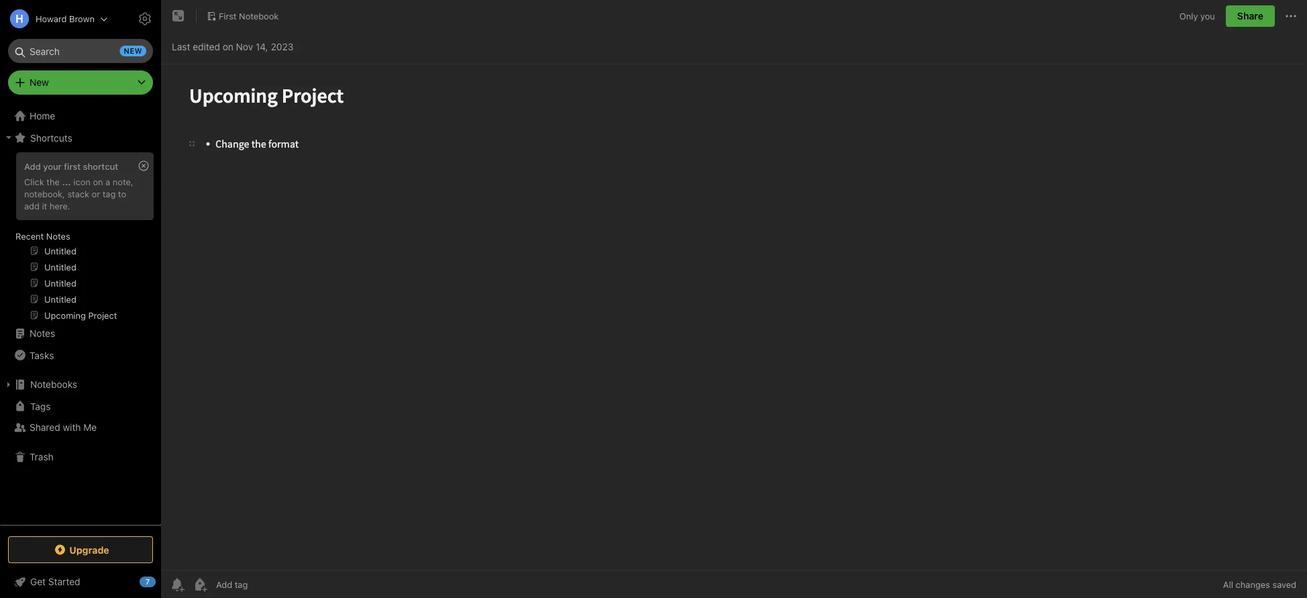 Task type: vqa. For each thing, say whether or not it's contained in the screenshot.
left MORE ACTIONS field
no



Task type: describe. For each thing, give the bounding box(es) containing it.
notebook,
[[24, 189, 65, 199]]

notes link
[[0, 323, 160, 344]]

saved
[[1273, 580, 1297, 590]]

started
[[48, 576, 80, 587]]

your
[[43, 161, 62, 171]]

on inside icon on a note, notebook, stack or tag to add it here.
[[93, 177, 103, 187]]

last
[[172, 41, 190, 52]]

shared with me link
[[0, 417, 160, 438]]

tasks button
[[0, 344, 160, 366]]

home link
[[0, 105, 161, 127]]

you
[[1201, 11, 1216, 21]]

1 vertical spatial notes
[[30, 328, 55, 339]]

click the ...
[[24, 177, 71, 187]]

trash
[[30, 452, 54, 463]]

to
[[118, 189, 126, 199]]

howard brown
[[36, 14, 95, 24]]

share button
[[1227, 5, 1276, 27]]

add
[[24, 161, 41, 171]]

recent notes
[[15, 231, 70, 241]]

tags
[[30, 401, 51, 412]]

2023
[[271, 41, 294, 52]]

add tag image
[[192, 577, 208, 593]]

settings image
[[137, 11, 153, 27]]

tags button
[[0, 395, 160, 417]]

or
[[92, 189, 100, 199]]

new search field
[[17, 39, 146, 63]]

add
[[24, 201, 40, 211]]

only
[[1180, 11, 1199, 21]]

14,
[[256, 41, 268, 52]]

note,
[[113, 177, 133, 187]]

shortcuts
[[30, 132, 72, 143]]

me
[[83, 422, 97, 433]]

notebooks
[[30, 379, 77, 390]]

shared
[[30, 422, 60, 433]]

shortcuts button
[[0, 127, 160, 148]]

shared with me
[[30, 422, 97, 433]]

new
[[30, 77, 49, 88]]

tasks
[[30, 350, 54, 361]]

group containing add your first shortcut
[[0, 148, 160, 328]]

7
[[146, 578, 150, 586]]

stack
[[67, 189, 89, 199]]



Task type: locate. For each thing, give the bounding box(es) containing it.
Search text field
[[17, 39, 144, 63]]

a
[[105, 177, 110, 187]]

notebooks link
[[0, 374, 160, 395]]

0 vertical spatial on
[[223, 41, 234, 52]]

upgrade
[[69, 544, 109, 555]]

click
[[24, 177, 44, 187]]

group
[[0, 148, 160, 328]]

notebook
[[239, 11, 279, 21]]

home
[[30, 110, 55, 122]]

get
[[30, 576, 46, 587]]

on left the a
[[93, 177, 103, 187]]

howard
[[36, 14, 67, 24]]

notes right recent
[[46, 231, 70, 241]]

More actions field
[[1284, 5, 1300, 27]]

share
[[1238, 10, 1264, 21]]

the
[[47, 177, 60, 187]]

all
[[1224, 580, 1234, 590]]

upgrade button
[[8, 536, 153, 563]]

recent
[[15, 231, 44, 241]]

brown
[[69, 14, 95, 24]]

changes
[[1236, 580, 1271, 590]]

...
[[62, 177, 71, 187]]

Add tag field
[[215, 579, 316, 590]]

Account field
[[0, 5, 108, 32]]

add your first shortcut
[[24, 161, 118, 171]]

first
[[219, 11, 237, 21]]

with
[[63, 422, 81, 433]]

here.
[[50, 201, 70, 211]]

first notebook button
[[202, 7, 284, 26]]

get started
[[30, 576, 80, 587]]

on inside note window element
[[223, 41, 234, 52]]

shortcut
[[83, 161, 118, 171]]

notes
[[46, 231, 70, 241], [30, 328, 55, 339]]

new
[[124, 47, 142, 55]]

0 vertical spatial notes
[[46, 231, 70, 241]]

all changes saved
[[1224, 580, 1297, 590]]

trash link
[[0, 446, 160, 468]]

edited
[[193, 41, 220, 52]]

add a reminder image
[[169, 577, 185, 593]]

more actions image
[[1284, 8, 1300, 24]]

new button
[[8, 70, 153, 95]]

first notebook
[[219, 11, 279, 21]]

tree containing home
[[0, 105, 161, 524]]

expand note image
[[171, 8, 187, 24]]

0 horizontal spatial on
[[93, 177, 103, 187]]

notes up tasks
[[30, 328, 55, 339]]

1 vertical spatial on
[[93, 177, 103, 187]]

first
[[64, 161, 81, 171]]

tag
[[103, 189, 116, 199]]

expand notebooks image
[[3, 379, 14, 390]]

Note Editor text field
[[161, 64, 1308, 571]]

click to collapse image
[[156, 573, 166, 589]]

it
[[42, 201, 47, 211]]

only you
[[1180, 11, 1216, 21]]

on
[[223, 41, 234, 52], [93, 177, 103, 187]]

on left nov
[[223, 41, 234, 52]]

last edited on nov 14, 2023
[[172, 41, 294, 52]]

icon
[[73, 177, 91, 187]]

nov
[[236, 41, 253, 52]]

note window element
[[161, 0, 1308, 598]]

icon on a note, notebook, stack or tag to add it here.
[[24, 177, 133, 211]]

Help and Learning task checklist field
[[0, 571, 161, 593]]

tree
[[0, 105, 161, 524]]

1 horizontal spatial on
[[223, 41, 234, 52]]



